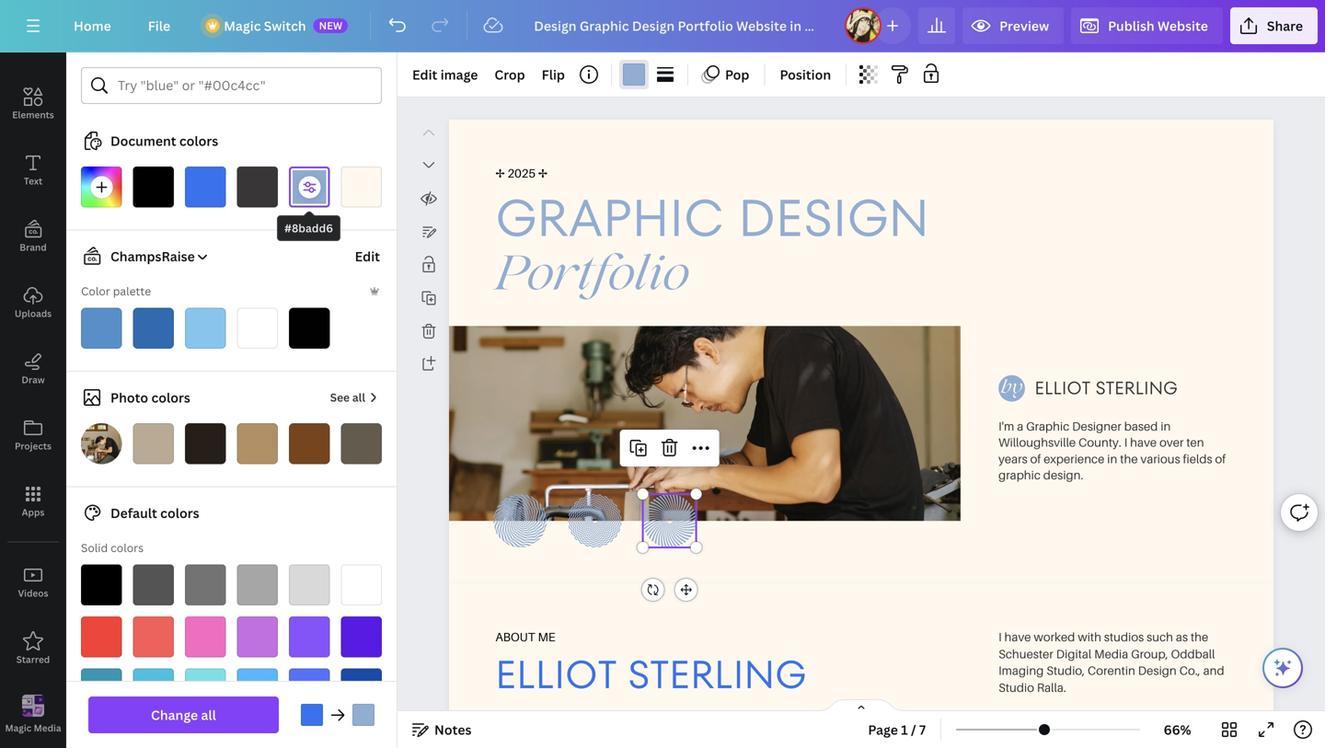 Task type: vqa. For each thing, say whether or not it's contained in the screenshot.
Color
yes



Task type: locate. For each thing, give the bounding box(es) containing it.
green #00bf63 image
[[81, 721, 122, 748]]

colors for document colors
[[179, 132, 218, 150]]

in
[[1161, 419, 1171, 433], [1108, 452, 1118, 466]]

page
[[868, 721, 898, 739]]

gray #737373 image
[[185, 565, 226, 606]]

1 vertical spatial graphic
[[1027, 419, 1070, 433]]

1 vertical spatial the
[[1191, 630, 1209, 644]]

the left the various
[[1121, 452, 1138, 466]]

#166bb5 image
[[133, 308, 174, 349]]

#166bb5 image
[[133, 308, 174, 349]]

pop button
[[696, 60, 757, 89]]

0 horizontal spatial elliot
[[496, 647, 617, 702]]

colors right photo
[[151, 389, 190, 406]]

all right see
[[352, 390, 365, 405]]

0 horizontal spatial graphic
[[496, 182, 724, 254]]

purple #8c52ff image
[[289, 617, 330, 658]]

bright red #ff3131 image
[[81, 617, 122, 658]]

magenta #cb6ce6 image
[[237, 617, 278, 658]]

all right the 'change'
[[201, 707, 216, 724]]

0 vertical spatial all
[[352, 390, 365, 405]]

dark gray #545454 image
[[133, 565, 174, 606], [133, 565, 174, 606]]

1 vertical spatial all
[[201, 707, 216, 724]]

studio
[[999, 680, 1035, 695]]

edit for edit image
[[412, 66, 438, 83]]

graphic
[[496, 182, 724, 254], [1027, 419, 1070, 433]]

pink #ff66c4 image
[[185, 617, 226, 658], [185, 617, 226, 658]]

sterling
[[628, 647, 807, 702]]

design
[[18, 42, 48, 55], [739, 182, 930, 254], [1139, 664, 1177, 678]]

media inside i have worked with studios such as the schuester digital media group, oddball imaging studio, corentin design co., and studio ralla.
[[1095, 647, 1129, 661]]

graphic up willoughsville
[[1027, 419, 1070, 433]]

home
[[74, 17, 111, 35]]

bright red #ff3131 image
[[81, 617, 122, 658]]

and
[[1204, 664, 1225, 678]]

in down the county.
[[1108, 452, 1118, 466]]

#271e18 image
[[185, 423, 226, 464]]

new
[[319, 18, 343, 32]]

turquoise blue #5ce1e6 image
[[185, 669, 226, 710]]

uploads button
[[0, 270, 66, 336]]

#ffffff image
[[237, 308, 278, 349]]

1 vertical spatial elliot
[[496, 647, 617, 702]]

about me
[[496, 630, 556, 644]]

1 vertical spatial i
[[999, 630, 1002, 644]]

change all
[[151, 707, 216, 724]]

elliot right by
[[1035, 376, 1091, 401]]

0 horizontal spatial media
[[34, 722, 61, 734]]

1 horizontal spatial the
[[1191, 630, 1209, 644]]

0 horizontal spatial of
[[1031, 452, 1041, 466]]

magic left switch
[[224, 17, 261, 35]]

sterling
[[1096, 376, 1178, 401]]

the
[[1121, 452, 1138, 466], [1191, 630, 1209, 644]]

draw
[[22, 374, 45, 386]]

i'm
[[999, 419, 1015, 433]]

1 horizontal spatial graphic
[[1027, 419, 1070, 433]]

0 vertical spatial design
[[18, 42, 48, 55]]

1 horizontal spatial have
[[1131, 435, 1157, 450]]

#75c6ef image
[[185, 308, 226, 349], [185, 308, 226, 349]]

#7c4214 image
[[289, 423, 330, 464]]

royal blue #5271ff image
[[289, 669, 330, 710], [289, 669, 330, 710]]

share
[[1267, 17, 1304, 35]]

1 vertical spatial magic
[[5, 722, 32, 734]]

edit inside button
[[355, 248, 380, 265]]

1 horizontal spatial magic
[[224, 17, 261, 35]]

i'm a graphic designer based in willoughsville county. i have over ten years of experience in the various fields of graphic design.
[[999, 419, 1226, 482]]

edit image button
[[405, 60, 486, 89]]

of down willoughsville
[[1031, 452, 1041, 466]]

apps
[[22, 506, 45, 519]]

0 horizontal spatial in
[[1108, 452, 1118, 466]]

have up schuester
[[1005, 630, 1032, 644]]

light gray #d9d9d9 image
[[289, 565, 330, 606]]

publish website button
[[1072, 7, 1223, 44]]

1 vertical spatial media
[[34, 722, 61, 734]]

gray #737373 image
[[185, 565, 226, 606]]

group,
[[1132, 647, 1169, 661]]

elliot sterling
[[1035, 376, 1178, 401]]

graphic
[[999, 468, 1041, 482]]

1 vertical spatial have
[[1005, 630, 1032, 644]]

0 horizontal spatial i
[[999, 630, 1002, 644]]

orange #ff914d image
[[341, 721, 382, 748], [341, 721, 382, 748]]

/
[[911, 721, 917, 739]]

yellow #ffde59 image
[[237, 721, 278, 748]]

2 vertical spatial design
[[1139, 664, 1177, 678]]

see all
[[330, 390, 365, 405]]

1 horizontal spatial of
[[1216, 452, 1226, 466]]

text
[[24, 175, 42, 187]]

0 horizontal spatial the
[[1121, 452, 1138, 466]]

1 horizontal spatial i
[[1125, 435, 1128, 450]]

0 horizontal spatial magic
[[5, 722, 32, 734]]

#2273f3 image
[[185, 167, 226, 208], [301, 704, 323, 726], [301, 704, 323, 726]]

elliot down me at the bottom of the page
[[496, 647, 617, 702]]

#4890cd image
[[81, 308, 122, 349]]

magic media
[[5, 722, 61, 734]]

purple #8c52ff image
[[289, 617, 330, 658]]

1 horizontal spatial media
[[1095, 647, 1129, 661]]

0 vertical spatial in
[[1161, 419, 1171, 433]]

in up over at right
[[1161, 419, 1171, 433]]

1 horizontal spatial all
[[352, 390, 365, 405]]

gray #a6a6a6 image
[[237, 565, 278, 606], [237, 565, 278, 606]]

0 vertical spatial the
[[1121, 452, 1138, 466]]

✢ left 2025
[[496, 166, 505, 181]]

colors up #2273f3 icon
[[179, 132, 218, 150]]

0 vertical spatial have
[[1131, 435, 1157, 450]]

#393636 image
[[237, 167, 278, 208], [237, 167, 278, 208]]

apps button
[[0, 469, 66, 535]]

1 horizontal spatial elliot
[[1035, 376, 1091, 401]]

colors for default colors
[[160, 504, 199, 522]]

1 horizontal spatial design
[[739, 182, 930, 254]]

colors
[[179, 132, 218, 150], [151, 389, 190, 406], [160, 504, 199, 522], [111, 540, 144, 556]]

edit image
[[412, 66, 478, 83]]

light blue #38b6ff image
[[237, 669, 278, 710], [237, 669, 278, 710]]

media up corentin at the bottom right of the page
[[1095, 647, 1129, 661]]

lime #c1ff72 image
[[185, 721, 226, 748], [185, 721, 226, 748]]

0 vertical spatial media
[[1095, 647, 1129, 661]]

colors for solid colors
[[111, 540, 144, 556]]

media
[[1095, 647, 1129, 661], [34, 722, 61, 734]]

edit inside popup button
[[412, 66, 438, 83]]

magic
[[224, 17, 261, 35], [5, 722, 32, 734]]

0 vertical spatial i
[[1125, 435, 1128, 450]]

grass green #7ed957 image
[[133, 721, 174, 748]]

cobalt blue #004aad image
[[341, 669, 382, 710]]

about
[[496, 630, 535, 644]]

publish
[[1108, 17, 1155, 35]]

black #000000 image
[[81, 565, 122, 606], [81, 565, 122, 606]]

0 vertical spatial graphic
[[496, 182, 724, 254]]

0 horizontal spatial design
[[18, 42, 48, 55]]

magic for magic media
[[5, 722, 32, 734]]

1 horizontal spatial edit
[[412, 66, 438, 83]]

of right the fields
[[1216, 452, 1226, 466]]

magic inside "main" menu bar
[[224, 17, 261, 35]]

change
[[151, 707, 198, 724]]

0 vertical spatial magic
[[224, 17, 261, 35]]

0 horizontal spatial all
[[201, 707, 216, 724]]

#271e18 image
[[185, 423, 226, 464]]

have inside i have worked with studios such as the schuester digital media group, oddball imaging studio, corentin design co., and studio ralla.
[[1005, 630, 1032, 644]]

Try "blue" or "#00c4cc" search field
[[118, 68, 370, 103]]

violet #5e17eb image
[[341, 617, 382, 658], [341, 617, 382, 658]]

oddball
[[1172, 647, 1216, 661]]

Design title text field
[[519, 7, 838, 44]]

of
[[1031, 452, 1041, 466], [1216, 452, 1226, 466]]

2 of from the left
[[1216, 452, 1226, 466]]

0 horizontal spatial edit
[[355, 248, 380, 265]]

0 vertical spatial edit
[[412, 66, 438, 83]]

#2273f3 image
[[185, 167, 226, 208]]

canva assistant image
[[1272, 657, 1294, 679]]

✢ right 2025
[[538, 166, 548, 181]]

coral red #ff5757 image
[[133, 617, 174, 658], [133, 617, 174, 658]]

magic switch
[[224, 17, 306, 35]]

7
[[920, 721, 926, 739]]

document colors
[[110, 132, 218, 150]]

#000000 image
[[133, 167, 174, 208], [133, 167, 174, 208]]

media left green #00bf63 image
[[34, 722, 61, 734]]

#010101 image
[[289, 308, 330, 349], [289, 308, 330, 349]]

#8badd6 image
[[623, 64, 645, 86], [623, 64, 645, 86], [289, 167, 330, 208], [289, 167, 330, 208], [353, 704, 375, 726]]

i inside i have worked with studios such as the schuester digital media group, oddball imaging studio, corentin design co., and studio ralla.
[[999, 630, 1002, 644]]

design.
[[1044, 468, 1084, 482]]

i down based
[[1125, 435, 1128, 450]]

yellow #ffde59 image
[[237, 721, 278, 748]]

default colors
[[110, 504, 199, 522]]

magic down starred
[[5, 722, 32, 734]]

colors right solid
[[111, 540, 144, 556]]

me
[[538, 630, 556, 644]]

dark turquoise #0097b2 image
[[81, 669, 122, 710], [81, 669, 122, 710]]

0 horizontal spatial have
[[1005, 630, 1032, 644]]

projects
[[15, 440, 52, 452]]

notes button
[[405, 715, 479, 745]]

flip button
[[535, 60, 573, 89]]

1 horizontal spatial ✢
[[538, 166, 548, 181]]

#8badd6 image
[[353, 704, 375, 726]]

elliot sterling
[[496, 647, 807, 702]]

1 vertical spatial design
[[739, 182, 930, 254]]

2 horizontal spatial design
[[1139, 664, 1177, 678]]

ralla.
[[1037, 680, 1067, 695]]

magic inside button
[[5, 722, 32, 734]]

colors right default
[[160, 504, 199, 522]]

1 vertical spatial edit
[[355, 248, 380, 265]]

graphic up portfolio
[[496, 182, 724, 254]]

photo
[[110, 389, 148, 406]]

#bbaa92 image
[[133, 423, 174, 464]]

0 horizontal spatial ✢
[[496, 166, 505, 181]]

ten
[[1187, 435, 1205, 450]]

solid
[[81, 540, 108, 556]]

#8badd6
[[284, 220, 333, 236]]

white #ffffff image
[[341, 565, 382, 606], [341, 565, 382, 606]]

brand
[[20, 241, 47, 254]]

2025
[[508, 166, 536, 181]]

color
[[81, 284, 110, 299]]

0 vertical spatial elliot
[[1035, 376, 1091, 401]]

main menu bar
[[0, 0, 1326, 52]]

change all button
[[88, 697, 279, 734]]

all
[[352, 390, 365, 405], [201, 707, 216, 724]]

i up schuester
[[999, 630, 1002, 644]]

have down based
[[1131, 435, 1157, 450]]

elliot
[[1035, 376, 1091, 401], [496, 647, 617, 702]]

#fff8ed image
[[341, 167, 382, 208], [341, 167, 382, 208]]

66% button
[[1148, 715, 1208, 745]]

the right "as"
[[1191, 630, 1209, 644]]



Task type: describe. For each thing, give the bounding box(es) containing it.
#b78f61 image
[[237, 423, 278, 464]]

digital
[[1057, 647, 1092, 661]]

designer
[[1073, 419, 1122, 433]]

share button
[[1231, 7, 1318, 44]]

brand button
[[0, 203, 66, 270]]

media inside button
[[34, 722, 61, 734]]

colors for photo colors
[[151, 389, 190, 406]]

edit for edit
[[355, 248, 380, 265]]

videos button
[[0, 550, 66, 616]]

1 of from the left
[[1031, 452, 1041, 466]]

the inside i'm a graphic designer based in willoughsville county. i have over ten years of experience in the various fields of graphic design.
[[1121, 452, 1138, 466]]

side panel tab list
[[0, 5, 66, 748]]

champsraise button
[[74, 245, 210, 267]]

graphic inside i'm a graphic designer based in willoughsville county. i have over ten years of experience in the various fields of graphic design.
[[1027, 419, 1070, 433]]

website
[[1158, 17, 1209, 35]]

uploads
[[15, 307, 52, 320]]

graphic design
[[496, 182, 930, 254]]

years
[[999, 452, 1028, 466]]

a
[[1017, 419, 1024, 433]]

elliot for elliot sterling
[[496, 647, 617, 702]]

with
[[1078, 630, 1102, 644]]

schuester
[[999, 647, 1054, 661]]

crop button
[[487, 60, 533, 89]]

turquoise blue #5ce1e6 image
[[185, 669, 226, 710]]

palette
[[113, 284, 151, 299]]

by
[[1001, 380, 1023, 398]]

various
[[1141, 452, 1181, 466]]

solid colors
[[81, 540, 144, 556]]

text button
[[0, 137, 66, 203]]

champsraise
[[110, 248, 195, 265]]

1 horizontal spatial in
[[1161, 419, 1171, 433]]

1 vertical spatial in
[[1108, 452, 1118, 466]]

peach #ffbd59 image
[[289, 721, 330, 748]]

✢ 2025 ✢
[[496, 166, 548, 181]]

magic media button
[[0, 682, 66, 748]]

document
[[110, 132, 176, 150]]

light gray #d9d9d9 image
[[289, 565, 330, 606]]

such
[[1147, 630, 1174, 644]]

page 1 / 7
[[868, 721, 926, 739]]

color palette
[[81, 284, 151, 299]]

studios
[[1105, 630, 1144, 644]]

publish website
[[1108, 17, 1209, 35]]

county.
[[1079, 435, 1122, 450]]

preview
[[1000, 17, 1050, 35]]

green #00bf63 image
[[81, 721, 122, 748]]

1
[[901, 721, 908, 739]]

i inside i'm a graphic designer based in willoughsville county. i have over ten years of experience in the various fields of graphic design.
[[1125, 435, 1128, 450]]

elements
[[12, 109, 54, 121]]

see all button
[[328, 379, 382, 416]]

pop
[[725, 66, 750, 83]]

2 ✢ from the left
[[538, 166, 548, 181]]

starred
[[16, 654, 50, 666]]

photo colors
[[110, 389, 190, 406]]

design inside i have worked with studios such as the schuester digital media group, oddball imaging studio, corentin design co., and studio ralla.
[[1139, 664, 1177, 678]]

design inside design "button"
[[18, 42, 48, 55]]

page 1 / 7 button
[[861, 715, 934, 745]]

i have worked with studios such as the schuester digital media group, oddball imaging studio, corentin design co., and studio ralla.
[[999, 630, 1225, 695]]

magic for magic switch
[[224, 17, 261, 35]]

all for change all
[[201, 707, 216, 724]]

see
[[330, 390, 350, 405]]

add a new color image
[[81, 167, 122, 208]]

have inside i'm a graphic designer based in willoughsville county. i have over ten years of experience in the various fields of graphic design.
[[1131, 435, 1157, 450]]

design button
[[0, 5, 66, 71]]

elliot for elliot sterling
[[1035, 376, 1091, 401]]

file button
[[133, 7, 185, 44]]

videos
[[18, 587, 48, 600]]

notes
[[435, 721, 472, 739]]

over
[[1160, 435, 1184, 450]]

cobalt blue #004aad image
[[341, 669, 382, 710]]

aqua blue #0cc0df image
[[133, 669, 174, 710]]

imaging
[[999, 664, 1044, 678]]

co.,
[[1180, 664, 1201, 678]]

1 ✢ from the left
[[496, 166, 505, 181]]

magenta #cb6ce6 image
[[237, 617, 278, 658]]

fields
[[1183, 452, 1213, 466]]

crop
[[495, 66, 525, 83]]

#b78f61 image
[[237, 423, 278, 464]]

portfolio
[[496, 256, 689, 302]]

home link
[[59, 7, 126, 44]]

position button
[[773, 60, 839, 89]]

peach #ffbd59 image
[[289, 721, 330, 748]]

image
[[441, 66, 478, 83]]

#7c4214 image
[[289, 423, 330, 464]]

all for see all
[[352, 390, 365, 405]]

#bbaa92 image
[[133, 423, 174, 464]]

draw button
[[0, 336, 66, 402]]

show pages image
[[817, 699, 906, 713]]

aqua blue #0cc0df image
[[133, 669, 174, 710]]

file
[[148, 17, 170, 35]]

grass green #7ed957 image
[[133, 721, 174, 748]]

#ffffff image
[[237, 308, 278, 349]]

as
[[1176, 630, 1188, 644]]

corentin
[[1088, 664, 1136, 678]]

edit button
[[353, 238, 382, 275]]

starred button
[[0, 616, 66, 682]]

projects button
[[0, 402, 66, 469]]

willoughsville
[[999, 435, 1076, 450]]

add a new color image
[[81, 167, 122, 208]]

#655b4d image
[[341, 423, 382, 464]]

elements button
[[0, 71, 66, 137]]

the inside i have worked with studios such as the schuester digital media group, oddball imaging studio, corentin design co., and studio ralla.
[[1191, 630, 1209, 644]]

#4890cd image
[[81, 308, 122, 349]]

studio,
[[1047, 664, 1085, 678]]

66%
[[1164, 721, 1192, 739]]

#655b4d image
[[341, 423, 382, 464]]



